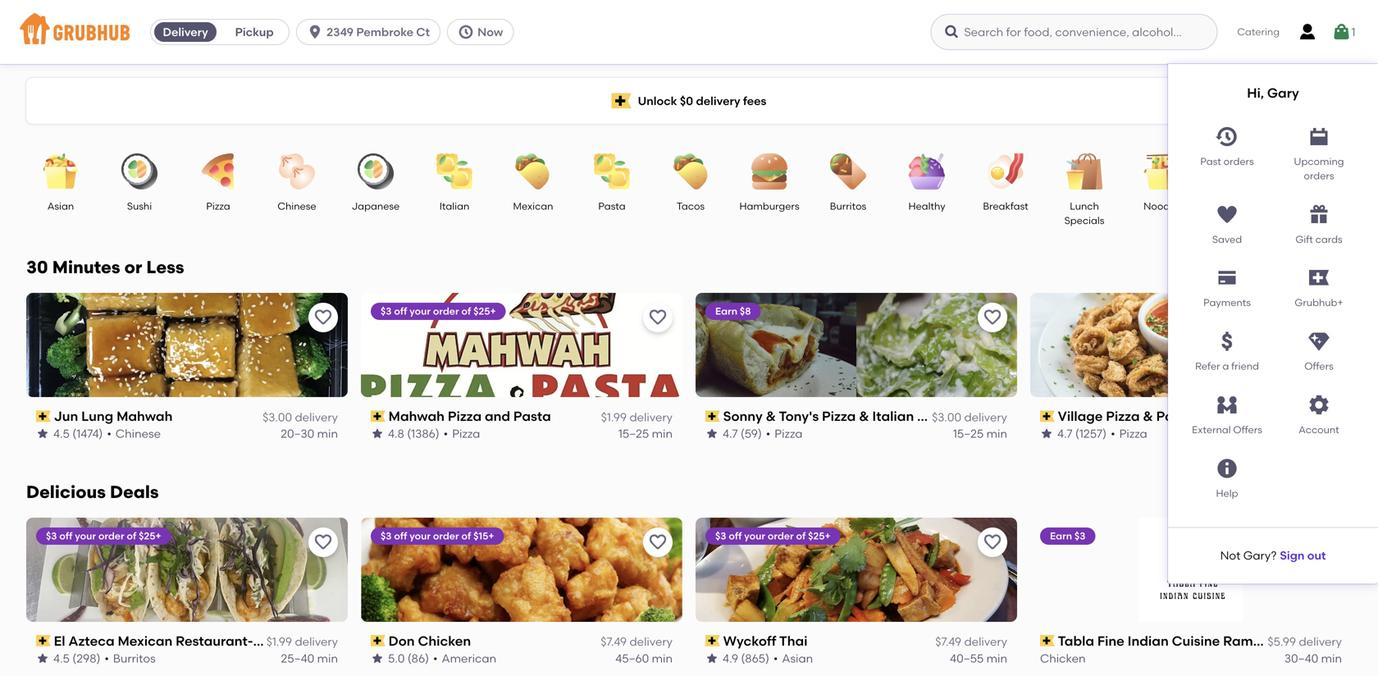 Task type: vqa. For each thing, say whether or not it's contained in the screenshot.


Task type: describe. For each thing, give the bounding box(es) containing it.
hi,
[[1247, 85, 1264, 101]]

save this restaurant image for pizza
[[983, 308, 1003, 327]]

payments link
[[1182, 260, 1273, 310]]

min for tabla fine indian cuisine ramsey
[[1322, 651, 1342, 665]]

el azteca mexican restaurant-mahwah logo image
[[26, 518, 348, 622]]

partnership icon image
[[1216, 393, 1239, 416]]

20–30 for jun lung mahwah
[[281, 427, 314, 441]]

4.7 for sonny & tony's pizza & italian restaurant
[[723, 427, 738, 441]]

pizza down 'tony's'
[[775, 427, 803, 441]]

deals
[[110, 482, 159, 502]]

sonny
[[723, 408, 763, 424]]

off for el
[[59, 530, 73, 542]]

gary for not
[[1244, 549, 1271, 563]]

save this restaurant image for don chicken
[[648, 532, 668, 552]]

tacos
[[677, 200, 705, 212]]

• for mexican
[[105, 651, 109, 665]]

lunch
[[1070, 200, 1099, 212]]

3 & from the left
[[1143, 408, 1154, 424]]

1 vertical spatial asian
[[782, 651, 813, 665]]

help
[[1216, 487, 1239, 499]]

gift
[[1296, 233, 1314, 245]]

5.0
[[388, 651, 405, 665]]

2349 pembroke ct
[[327, 25, 430, 39]]

tabla fine indian cuisine ramsey
[[1058, 633, 1275, 649]]

2 horizontal spatial $3 off your order of $25+
[[716, 530, 831, 542]]

grubhub+ button
[[1273, 260, 1365, 310]]

subscription pass image for wyckoff thai
[[706, 635, 720, 647]]

fast
[[1298, 200, 1318, 212]]

(298)
[[72, 651, 100, 665]]

your for el
[[75, 530, 96, 542]]

pembroke
[[356, 25, 414, 39]]

subscription pass image for mahwah pizza and pasta
[[371, 411, 385, 422]]

delivery for tabla fine indian cuisine ramsey
[[1299, 635, 1342, 649]]

1 horizontal spatial italian
[[873, 408, 914, 424]]

5.0 (86)
[[388, 651, 429, 665]]

4.5 for jun
[[53, 427, 70, 441]]

$25+ for mexican
[[139, 530, 161, 542]]

$7.49 delivery for don chicken
[[601, 635, 673, 649]]

$1.99 for restaurant-
[[266, 635, 292, 649]]

upcoming orders link
[[1273, 119, 1365, 183]]

jun lung mahwah
[[54, 408, 173, 424]]

4.9
[[723, 651, 739, 665]]

earn $3
[[1050, 530, 1086, 542]]

sushi image
[[111, 153, 168, 190]]

sign out button
[[1280, 541, 1326, 571]]

1 horizontal spatial burritos
[[830, 200, 867, 212]]

save this restaurant button for wyckoff thai
[[978, 528, 1008, 557]]

noodles image
[[1135, 153, 1192, 190]]

(86)
[[408, 651, 429, 665]]

off for wyckoff
[[729, 530, 742, 542]]

$7.49 for wyckoff thai
[[936, 635, 962, 649]]

jun lung mahwah  logo image
[[26, 293, 348, 397]]

0 horizontal spatial chinese
[[116, 427, 161, 441]]

pizza down pizza image
[[206, 200, 230, 212]]

subscription pass image for tabla fine indian cuisine ramsey
[[1040, 635, 1055, 647]]

breakfast
[[983, 200, 1029, 212]]

now
[[478, 25, 503, 39]]

?
[[1271, 549, 1277, 563]]

min for wyckoff thai
[[987, 651, 1008, 665]]

sonny & tony's pizza & italian restaurant logo image
[[696, 293, 1017, 397]]

friend
[[1232, 360, 1259, 372]]

star icon image for wyckoff thai
[[706, 652, 719, 665]]

azteca
[[68, 633, 115, 649]]

pickup
[[235, 25, 274, 39]]

fine
[[1098, 633, 1125, 649]]

1 & from the left
[[766, 408, 776, 424]]

delivery for don chicken
[[630, 635, 673, 649]]

order for azteca
[[98, 530, 124, 542]]

external
[[1192, 424, 1231, 436]]

el azteca mexican restaurant-mahwah
[[54, 633, 309, 649]]

saved link
[[1182, 196, 1273, 247]]

refer a friend
[[1196, 360, 1259, 372]]

american image
[[1214, 153, 1271, 190]]

ct
[[416, 25, 430, 39]]

4.7 (1257)
[[1058, 427, 1107, 441]]

wyckoff
[[723, 633, 776, 649]]

min for mahwah pizza and pasta
[[652, 427, 673, 441]]

tabla fine indian cuisine ramsey logo image
[[1139, 518, 1244, 622]]

• pizza for &
[[1111, 427, 1148, 441]]

delivery for mahwah pizza and pasta
[[630, 410, 673, 424]]

30–40
[[1285, 651, 1319, 665]]

delicious
[[26, 482, 106, 502]]

wyckoff thai logo image
[[696, 518, 1017, 622]]

4.7 for village pizza & pasta
[[1058, 427, 1073, 441]]

$3.00 delivery for village pizza & pasta
[[1267, 410, 1342, 424]]

4.5 for el
[[53, 651, 70, 665]]

of for thai
[[796, 530, 806, 542]]

of for chicken
[[462, 530, 471, 542]]

• pizza for and
[[444, 427, 480, 441]]

delivery for jun lung mahwah
[[295, 410, 338, 424]]

catering
[[1238, 26, 1280, 38]]

min for jun lung mahwah
[[317, 427, 338, 441]]

saved
[[1213, 233, 1242, 245]]

20–30 min for village pizza & pasta
[[1285, 427, 1342, 441]]

village
[[1058, 408, 1103, 424]]

0 vertical spatial asian
[[47, 200, 74, 212]]

4.8 (1386)
[[388, 427, 440, 441]]

delicious deals
[[26, 482, 159, 502]]

save this restaurant button for sonny & tony's pizza & italian restaurant
[[978, 303, 1008, 332]]

$3 off your order of $25+ for and
[[381, 305, 496, 317]]

burritos image
[[820, 153, 877, 190]]

$1.99 delivery for mahwah pizza and pasta
[[601, 410, 673, 424]]

upcoming orders
[[1294, 156, 1345, 182]]

mexican image
[[505, 153, 562, 190]]

payments
[[1204, 297, 1251, 309]]

30 minutes or less
[[26, 257, 184, 278]]

help button
[[1182, 450, 1273, 501]]

save this restaurant image for tabla fine indian cuisine ramsey
[[1318, 532, 1337, 552]]

breakfast image
[[977, 153, 1035, 190]]

$3.00 for jun lung mahwah
[[263, 410, 292, 424]]

pizza up (1257)
[[1106, 408, 1140, 424]]

japanese image
[[347, 153, 405, 190]]

• for &
[[1111, 427, 1116, 441]]

sign
[[1280, 549, 1305, 563]]

don chicken
[[389, 633, 471, 649]]

fast food image
[[1292, 153, 1350, 190]]

$1.99 for pasta
[[601, 410, 627, 424]]

svg image for 1
[[1332, 22, 1352, 42]]

4.9 (865)
[[723, 651, 770, 665]]

min for village pizza & pasta
[[1322, 427, 1342, 441]]

30–40 min
[[1285, 651, 1342, 665]]

refer a friend button
[[1182, 323, 1273, 374]]

account
[[1299, 424, 1340, 436]]

1 horizontal spatial pasta
[[598, 200, 626, 212]]

4.7 (59)
[[723, 427, 762, 441]]

pizza down village pizza & pasta
[[1120, 427, 1148, 441]]

• american
[[433, 651, 497, 665]]

2 & from the left
[[859, 408, 869, 424]]

now button
[[447, 19, 521, 45]]

1 horizontal spatial mexican
[[513, 200, 553, 212]]

japanese
[[352, 200, 400, 212]]

offers inside "link"
[[1305, 360, 1334, 372]]

main navigation navigation
[[0, 0, 1378, 584]]

unlock $0 delivery fees
[[638, 94, 767, 108]]

(1474)
[[72, 427, 103, 441]]

grubhub+
[[1295, 297, 1344, 309]]

40–55
[[950, 651, 984, 665]]

hi, gary
[[1247, 85, 1300, 101]]

Search for food, convenience, alcohol... search field
[[931, 14, 1218, 50]]

gift cards link
[[1273, 196, 1365, 247]]

minutes
[[52, 257, 120, 278]]

lunch specials image
[[1056, 153, 1113, 190]]

past orders link
[[1182, 119, 1273, 183]]

min for el azteca mexican restaurant-mahwah
[[317, 651, 338, 665]]

15–25 for mahwah pizza and pasta
[[619, 427, 649, 441]]

noodles
[[1144, 200, 1183, 212]]

0 horizontal spatial mexican
[[118, 633, 173, 649]]

$8
[[740, 305, 751, 317]]

earn $8
[[716, 305, 751, 317]]

not
[[1221, 549, 1241, 563]]

• burritos
[[105, 651, 156, 665]]

earn for sonny & tony's pizza & italian restaurant
[[716, 305, 738, 317]]

refer
[[1196, 360, 1221, 372]]

(59)
[[741, 427, 762, 441]]

lunch specials
[[1065, 200, 1105, 226]]

tony's
[[779, 408, 819, 424]]

jun
[[54, 408, 78, 424]]

star icon image for village pizza & pasta
[[1040, 427, 1054, 440]]

don chicken logo image
[[361, 518, 683, 622]]

sushi
[[127, 200, 152, 212]]

30
[[26, 257, 48, 278]]

pickup button
[[220, 19, 289, 45]]

25–40
[[281, 651, 314, 665]]

1 horizontal spatial chinese
[[278, 200, 316, 212]]

4.5 (1474)
[[53, 427, 103, 441]]

2349
[[327, 25, 354, 39]]

mahwah pizza and pasta logo image
[[361, 293, 683, 397]]

15–25 for sonny & tony's pizza & italian restaurant
[[953, 427, 984, 441]]

1
[[1352, 25, 1356, 39]]

$3 for don chicken
[[381, 530, 392, 542]]

• down wyckoff thai
[[774, 651, 778, 665]]



Task type: locate. For each thing, give the bounding box(es) containing it.
0 horizontal spatial 4.7
[[723, 427, 738, 441]]

• pizza down village pizza & pasta
[[1111, 427, 1148, 441]]

not gary ? sign out
[[1221, 549, 1326, 563]]

past orders
[[1201, 156, 1254, 167]]

grubhub plus flag logo image
[[612, 93, 632, 109], [1310, 270, 1329, 286]]

svg image for gift cards
[[1308, 203, 1331, 226]]

chicken down tabla
[[1040, 651, 1086, 665]]

• for tony's
[[766, 427, 771, 441]]

• pizza down 'tony's'
[[766, 427, 803, 441]]

0 vertical spatial mexican
[[513, 200, 553, 212]]

fees
[[743, 94, 767, 108]]

star icon image for jun lung mahwah
[[36, 427, 49, 440]]

1 vertical spatial earn
[[1050, 530, 1072, 542]]

tacos image
[[662, 153, 720, 190]]

hamburgers
[[740, 200, 800, 212]]

$7.49 for don chicken
[[601, 635, 627, 649]]

tabla
[[1058, 633, 1095, 649]]

mahwah up 25–40
[[253, 633, 309, 649]]

1 vertical spatial offers
[[1234, 424, 1263, 436]]

$3.00 delivery for jun lung mahwah
[[263, 410, 338, 424]]

1 vertical spatial $1.99
[[266, 635, 292, 649]]

0 horizontal spatial asian
[[47, 200, 74, 212]]

orders for upcoming orders
[[1304, 170, 1335, 182]]

subscription pass image for village pizza & pasta
[[1040, 411, 1055, 422]]

hamburgers image
[[741, 153, 798, 190]]

star icon image left 4.5 (1474)
[[36, 427, 49, 440]]

svg image inside 'payments' link
[[1216, 266, 1239, 289]]

star icon image for sonny & tony's pizza & italian restaurant
[[706, 427, 719, 440]]

off
[[394, 305, 407, 317], [59, 530, 73, 542], [394, 530, 407, 542], [729, 530, 742, 542]]

subscription pass image left wyckoff
[[706, 635, 720, 647]]

star icon image left 4.9 at the right
[[706, 652, 719, 665]]

gary right the not
[[1244, 549, 1271, 563]]

star icon image left 5.0
[[371, 652, 384, 665]]

0 vertical spatial earn
[[716, 305, 738, 317]]

• right (298)
[[105, 651, 109, 665]]

$3
[[381, 305, 392, 317], [46, 530, 57, 542], [381, 530, 392, 542], [716, 530, 727, 542], [1075, 530, 1086, 542]]

of
[[462, 305, 471, 317], [127, 530, 136, 542], [462, 530, 471, 542], [796, 530, 806, 542]]

25–40 min
[[281, 651, 338, 665]]

• pizza
[[444, 427, 480, 441], [766, 427, 803, 441], [1111, 427, 1148, 441]]

1 horizontal spatial $1.99 delivery
[[601, 410, 673, 424]]

0 horizontal spatial orders
[[1224, 156, 1254, 167]]

caret left icon image
[[1303, 260, 1316, 273]]

1 horizontal spatial &
[[859, 408, 869, 424]]

1 horizontal spatial offers
[[1305, 360, 1334, 372]]

asian down thai on the right bottom of page
[[782, 651, 813, 665]]

$3 off your order of $15+
[[381, 530, 494, 542]]

min for don chicken
[[652, 651, 673, 665]]

0 vertical spatial chicken
[[418, 633, 471, 649]]

star icon image left 4.7 (59) at the right bottom
[[706, 427, 719, 440]]

15–25 min for mahwah pizza and pasta
[[619, 427, 673, 441]]

(1386)
[[407, 427, 440, 441]]

$7.49 up 40–55
[[936, 635, 962, 649]]

earn for tabla fine indian cuisine ramsey
[[1050, 530, 1072, 542]]

pizza
[[206, 200, 230, 212], [448, 408, 482, 424], [822, 408, 856, 424], [1106, 408, 1140, 424], [452, 427, 480, 441], [775, 427, 803, 441], [1120, 427, 1148, 441]]

chicken up • american
[[418, 633, 471, 649]]

0 horizontal spatial $1.99 delivery
[[266, 635, 338, 649]]

1 horizontal spatial asian
[[782, 651, 813, 665]]

• down village pizza & pasta
[[1111, 427, 1116, 441]]

$7.49 delivery
[[601, 635, 673, 649], [936, 635, 1008, 649]]

0 vertical spatial italian
[[440, 200, 470, 212]]

$1.99
[[601, 410, 627, 424], [266, 635, 292, 649]]

wyckoff thai
[[723, 633, 808, 649]]

2 15–25 from the left
[[953, 427, 984, 441]]

& right 'tony's'
[[859, 408, 869, 424]]

4.5 down el
[[53, 651, 70, 665]]

0 horizontal spatial 15–25
[[619, 427, 649, 441]]

0 vertical spatial $1.99
[[601, 410, 627, 424]]

2 $3.00 from the left
[[932, 410, 962, 424]]

0 horizontal spatial $25+
[[139, 530, 161, 542]]

$25+ for and
[[474, 305, 496, 317]]

2 20–30 from the left
[[1285, 427, 1319, 441]]

svg image inside offers "link"
[[1308, 330, 1331, 353]]

grubhub plus flag logo image for unlock $0 delivery fees
[[612, 93, 632, 109]]

italian down italian image
[[440, 200, 470, 212]]

4.5 down the jun
[[53, 427, 70, 441]]

4.8
[[388, 427, 404, 441]]

1 vertical spatial american
[[442, 651, 497, 665]]

4.5
[[53, 427, 70, 441], [53, 651, 70, 665]]

40–55 min
[[950, 651, 1008, 665]]

off for mahwah
[[394, 305, 407, 317]]

burritos down azteca at the bottom
[[113, 651, 156, 665]]

off for don
[[394, 530, 407, 542]]

chinese image
[[268, 153, 326, 190]]

1 vertical spatial chicken
[[1040, 651, 1086, 665]]

grubhub plus flag logo image inside "grubhub+" button
[[1310, 270, 1329, 286]]

• right (1386)
[[444, 427, 448, 441]]

$5.99
[[1268, 635, 1297, 649]]

subscription pass image for don chicken
[[371, 635, 385, 647]]

0 horizontal spatial 20–30 min
[[281, 427, 338, 441]]

1 button
[[1332, 17, 1356, 47]]

save this restaurant button
[[309, 303, 338, 332], [643, 303, 673, 332], [978, 303, 1008, 332], [1313, 303, 1342, 332], [309, 528, 338, 557], [643, 528, 673, 557], [978, 528, 1008, 557], [1313, 528, 1342, 557]]

2 $3.00 delivery from the left
[[932, 410, 1008, 424]]

2 horizontal spatial $3.00 delivery
[[1267, 410, 1342, 424]]

gary for hi,
[[1268, 85, 1300, 101]]

2 horizontal spatial pasta
[[1157, 408, 1194, 424]]

delivery for wyckoff thai
[[964, 635, 1008, 649]]

grubhub plus flag logo image up grubhub+
[[1310, 270, 1329, 286]]

delivery for village pizza & pasta
[[1299, 410, 1342, 424]]

$15+
[[474, 530, 494, 542]]

mexican
[[513, 200, 553, 212], [118, 633, 173, 649]]

2 horizontal spatial $25+
[[808, 530, 831, 542]]

earn
[[716, 305, 738, 317], [1050, 530, 1072, 542]]

2 horizontal spatial $3.00
[[1267, 410, 1297, 424]]

1 vertical spatial gary
[[1244, 549, 1271, 563]]

past
[[1201, 156, 1222, 167]]

catering button
[[1226, 13, 1292, 51]]

lung
[[81, 408, 113, 424]]

1 horizontal spatial 15–25
[[953, 427, 984, 441]]

cuisine
[[1172, 633, 1220, 649]]

2349 pembroke ct button
[[296, 19, 447, 45]]

a
[[1223, 360, 1229, 372]]

• chinese
[[107, 427, 161, 441]]

svg image inside refer a friend button
[[1216, 330, 1239, 353]]

1 horizontal spatial • pizza
[[766, 427, 803, 441]]

star icon image for el azteca mexican restaurant-mahwah
[[36, 652, 49, 665]]

svg image for payments
[[1216, 266, 1239, 289]]

1 horizontal spatial $25+
[[474, 305, 496, 317]]

mahwah up • chinese
[[117, 408, 173, 424]]

1 horizontal spatial $1.99
[[601, 410, 627, 424]]

pasta left partnership icon
[[1157, 408, 1194, 424]]

$3.00 for sonny & tony's pizza & italian restaurant
[[932, 410, 962, 424]]

$3.00 delivery for sonny & tony's pizza & italian restaurant
[[932, 410, 1008, 424]]

delivery for sonny & tony's pizza & italian restaurant
[[964, 410, 1008, 424]]

pizza image
[[190, 153, 247, 190]]

orders inside upcoming orders
[[1304, 170, 1335, 182]]

pasta image
[[583, 153, 641, 190]]

order for chicken
[[433, 530, 459, 542]]

gary
[[1268, 85, 1300, 101], [1244, 549, 1271, 563]]

2 20–30 min from the left
[[1285, 427, 1342, 441]]

save this restaurant button for tabla fine indian cuisine ramsey
[[1313, 528, 1342, 557]]

offers up account link
[[1305, 360, 1334, 372]]

1 horizontal spatial 15–25 min
[[953, 427, 1008, 441]]

0 vertical spatial chinese
[[278, 200, 316, 212]]

0 horizontal spatial american
[[442, 651, 497, 665]]

0 horizontal spatial mahwah
[[117, 408, 173, 424]]

mexican up the • burritos
[[118, 633, 173, 649]]

subscription pass image left el
[[36, 635, 51, 647]]

grubhub plus flag logo image left unlock
[[612, 93, 632, 109]]

3 • pizza from the left
[[1111, 427, 1148, 441]]

your
[[410, 305, 431, 317], [75, 530, 96, 542], [410, 530, 431, 542], [744, 530, 766, 542]]

svg image inside saved link
[[1216, 203, 1239, 226]]

svg image
[[1298, 22, 1318, 42], [458, 24, 474, 40], [944, 24, 960, 40], [1216, 125, 1239, 148], [1308, 125, 1331, 148], [1216, 266, 1239, 289], [1216, 330, 1239, 353], [1308, 393, 1331, 416]]

1 vertical spatial chinese
[[116, 427, 161, 441]]

1 horizontal spatial earn
[[1050, 530, 1072, 542]]

1 horizontal spatial 20–30
[[1285, 427, 1319, 441]]

1 $7.49 from the left
[[601, 635, 627, 649]]

0 horizontal spatial $7.49 delivery
[[601, 635, 673, 649]]

1 vertical spatial $1.99 delivery
[[266, 635, 338, 649]]

$3.00 for village pizza & pasta
[[1267, 410, 1297, 424]]

svg image inside the 2349 pembroke ct button
[[307, 24, 323, 40]]

45–60 min
[[616, 651, 673, 665]]

1 15–25 min from the left
[[619, 427, 673, 441]]

or
[[124, 257, 142, 278]]

0 horizontal spatial earn
[[716, 305, 738, 317]]

0 vertical spatial $1.99 delivery
[[601, 410, 673, 424]]

1 horizontal spatial $7.49 delivery
[[936, 635, 1008, 649]]

svg image inside 1 button
[[1332, 22, 1352, 42]]

2 horizontal spatial &
[[1143, 408, 1154, 424]]

$3 off your order of $25+ for mexican
[[46, 530, 161, 542]]

20–30
[[281, 427, 314, 441], [1285, 427, 1319, 441]]

offers
[[1305, 360, 1334, 372], [1234, 424, 1263, 436]]

1 20–30 min from the left
[[281, 427, 338, 441]]

$3 for mahwah pizza and pasta
[[381, 305, 392, 317]]

your for don
[[410, 530, 431, 542]]

offers inside button
[[1234, 424, 1263, 436]]

fast food
[[1298, 200, 1344, 212]]

20–30 min for jun lung mahwah
[[281, 427, 338, 441]]

gary right the hi,
[[1268, 85, 1300, 101]]

italian image
[[426, 153, 483, 190]]

star icon image for mahwah pizza and pasta
[[371, 427, 384, 440]]

0 horizontal spatial $3 off your order of $25+
[[46, 530, 161, 542]]

15–25 min
[[619, 427, 673, 441], [953, 427, 1008, 441]]

orders right past on the right of the page
[[1224, 156, 1254, 167]]

save this restaurant image
[[648, 308, 668, 327], [983, 308, 1003, 327], [983, 532, 1003, 552]]

subscription pass image for jun lung mahwah
[[36, 411, 51, 422]]

$7.49 delivery for wyckoff thai
[[936, 635, 1008, 649]]

1 horizontal spatial $3.00
[[932, 410, 962, 424]]

orders
[[1224, 156, 1254, 167], [1304, 170, 1335, 182]]

american down 'don chicken'
[[442, 651, 497, 665]]

chinese down jun lung mahwah
[[116, 427, 161, 441]]

pizza left the and
[[448, 408, 482, 424]]

1 horizontal spatial mahwah
[[253, 633, 309, 649]]

1 horizontal spatial $3 off your order of $25+
[[381, 305, 496, 317]]

0 vertical spatial grubhub plus flag logo image
[[612, 93, 632, 109]]

• for and
[[444, 427, 448, 441]]

svg image inside now button
[[458, 24, 474, 40]]

mahwah pizza and pasta
[[389, 408, 551, 424]]

svg image for help
[[1216, 457, 1239, 480]]

svg image for past orders
[[1216, 125, 1239, 148]]

star icon image left the 4.7 (1257)
[[1040, 427, 1054, 440]]

restaurant-
[[176, 633, 253, 649]]

0 horizontal spatial • pizza
[[444, 427, 480, 441]]

(865)
[[741, 651, 770, 665]]

svg image for 2349 pembroke ct
[[307, 24, 323, 40]]

1 horizontal spatial $3.00 delivery
[[932, 410, 1008, 424]]

delivery for el azteca mexican restaurant-mahwah
[[295, 635, 338, 649]]

1 15–25 from the left
[[619, 427, 649, 441]]

0 horizontal spatial 20–30
[[281, 427, 314, 441]]

account link
[[1273, 387, 1365, 437]]

15–25 min for sonny & tony's pizza & italian restaurant
[[953, 427, 1008, 441]]

svg image for upcoming orders
[[1308, 125, 1331, 148]]

1 4.7 from the left
[[723, 427, 738, 441]]

chinese down chinese "image"
[[278, 200, 316, 212]]

mexican down mexican 'image'
[[513, 200, 553, 212]]

4.7 down the village
[[1058, 427, 1073, 441]]

$3 for el azteca mexican restaurant-mahwah
[[46, 530, 57, 542]]

save this restaurant button for don chicken
[[643, 528, 673, 557]]

1 vertical spatial orders
[[1304, 170, 1335, 182]]

1 • pizza from the left
[[444, 427, 480, 441]]

• down jun lung mahwah
[[107, 427, 111, 441]]

save this restaurant button for el azteca mexican restaurant-mahwah
[[309, 528, 338, 557]]

0 horizontal spatial pasta
[[514, 408, 551, 424]]

sonny & tony's pizza & italian restaurant
[[723, 408, 989, 424]]

save this restaurant image for pasta
[[648, 308, 668, 327]]

orders for past orders
[[1224, 156, 1254, 167]]

american
[[1219, 200, 1266, 212], [442, 651, 497, 665]]

svg image inside upcoming orders link
[[1308, 125, 1331, 148]]

subscription pass image left the village
[[1040, 411, 1055, 422]]

$5.99 delivery
[[1268, 635, 1342, 649]]

1 vertical spatial 4.5
[[53, 651, 70, 665]]

mahwah
[[117, 408, 173, 424], [389, 408, 445, 424], [253, 633, 309, 649]]

pizza down mahwah pizza and pasta
[[452, 427, 480, 441]]

subscription pass image for sonny & tony's pizza & italian restaurant
[[706, 411, 720, 422]]

4.7 left (59)
[[723, 427, 738, 441]]

15–25
[[619, 427, 649, 441], [953, 427, 984, 441]]

&
[[766, 408, 776, 424], [859, 408, 869, 424], [1143, 408, 1154, 424]]

1 horizontal spatial american
[[1219, 200, 1266, 212]]

2 $7.49 from the left
[[936, 635, 962, 649]]

svg image inside gift cards link
[[1308, 203, 1331, 226]]

star icon image for don chicken
[[371, 652, 384, 665]]

mahwah up '4.8 (1386)'
[[389, 408, 445, 424]]

1 20–30 from the left
[[281, 427, 314, 441]]

1 vertical spatial mexican
[[118, 633, 173, 649]]

indian
[[1128, 633, 1169, 649]]

3 $3.00 delivery from the left
[[1267, 410, 1342, 424]]

chicken
[[418, 633, 471, 649], [1040, 651, 1086, 665]]

$0
[[680, 94, 693, 108]]

0 horizontal spatial burritos
[[113, 651, 156, 665]]

• right (59)
[[766, 427, 771, 441]]

4.5 (298)
[[53, 651, 100, 665]]

italian
[[440, 200, 470, 212], [873, 408, 914, 424]]

1 horizontal spatial subscription pass image
[[706, 635, 720, 647]]

• right (86)
[[433, 651, 438, 665]]

svg image for saved
[[1216, 203, 1239, 226]]

chinese
[[278, 200, 316, 212], [116, 427, 161, 441]]

$7.49
[[601, 635, 627, 649], [936, 635, 962, 649]]

1 vertical spatial italian
[[873, 408, 914, 424]]

1 vertical spatial grubhub plus flag logo image
[[1310, 270, 1329, 286]]

svg image
[[1332, 22, 1352, 42], [307, 24, 323, 40], [1216, 203, 1239, 226], [1308, 203, 1331, 226], [1308, 330, 1331, 353], [1216, 457, 1239, 480]]

burritos
[[830, 200, 867, 212], [113, 651, 156, 665]]

1 horizontal spatial $7.49
[[936, 635, 962, 649]]

0 vertical spatial 4.5
[[53, 427, 70, 441]]

2 horizontal spatial • pizza
[[1111, 427, 1148, 441]]

0 horizontal spatial 15–25 min
[[619, 427, 673, 441]]

subscription pass image
[[36, 411, 51, 422], [371, 411, 385, 422], [706, 411, 720, 422], [371, 635, 385, 647], [1040, 635, 1055, 647]]

star icon image left 4.8
[[371, 427, 384, 440]]

healthy image
[[898, 153, 956, 190]]

1 horizontal spatial 4.7
[[1058, 427, 1073, 441]]

svg image for offers
[[1308, 330, 1331, 353]]

$7.49 delivery up 40–55
[[936, 635, 1008, 649]]

0 horizontal spatial $7.49
[[601, 635, 627, 649]]

pasta right the and
[[514, 408, 551, 424]]

grubhub plus flag logo image for grubhub+
[[1310, 270, 1329, 286]]

asian down asian image
[[47, 200, 74, 212]]

$25+
[[474, 305, 496, 317], [139, 530, 161, 542], [808, 530, 831, 542]]

• pizza down mahwah pizza and pasta
[[444, 427, 480, 441]]

20–30 for village pizza & pasta
[[1285, 427, 1319, 441]]

1 horizontal spatial orders
[[1304, 170, 1335, 182]]

min for sonny & tony's pizza & italian restaurant
[[987, 427, 1008, 441]]

burritos down burritos image
[[830, 200, 867, 212]]

delivery
[[163, 25, 208, 39]]

svg image for refer a friend
[[1216, 330, 1239, 353]]

0 horizontal spatial $3.00 delivery
[[263, 410, 338, 424]]

asian image
[[32, 153, 89, 190]]

$3 for wyckoff thai
[[716, 530, 727, 542]]

(1257)
[[1076, 427, 1107, 441]]

2 horizontal spatial subscription pass image
[[1040, 411, 1055, 422]]

your for mahwah
[[410, 305, 431, 317]]

your for wyckoff
[[744, 530, 766, 542]]

specials
[[1065, 214, 1105, 226]]

& left "external"
[[1143, 408, 1154, 424]]

pasta down 'pasta' image
[[598, 200, 626, 212]]

svg image inside account link
[[1308, 393, 1331, 416]]

2 4.5 from the top
[[53, 651, 70, 665]]

ramsey
[[1224, 633, 1275, 649]]

1 horizontal spatial grubhub plus flag logo image
[[1310, 270, 1329, 286]]

star icon image left the 4.5 (298)
[[36, 652, 49, 665]]

2 $7.49 delivery from the left
[[936, 635, 1008, 649]]

0 horizontal spatial italian
[[440, 200, 470, 212]]

svg image for now
[[458, 24, 474, 40]]

2 4.7 from the left
[[1058, 427, 1073, 441]]

& right sonny
[[766, 408, 776, 424]]

1 4.5 from the top
[[53, 427, 70, 441]]

1 $3.00 delivery from the left
[[263, 410, 338, 424]]

$7.49 up the 45–60 at the left bottom of the page
[[601, 635, 627, 649]]

offers down partnership icon
[[1234, 424, 1263, 436]]

$7.49 delivery up the 45–60 at the left bottom of the page
[[601, 635, 673, 649]]

• for mahwah
[[107, 427, 111, 441]]

italian left restaurant
[[873, 408, 914, 424]]

don
[[389, 633, 415, 649]]

0 horizontal spatial chicken
[[418, 633, 471, 649]]

save this restaurant button for mahwah pizza and pasta
[[643, 303, 673, 332]]

0 vertical spatial gary
[[1268, 85, 1300, 101]]

• pizza for tony's
[[766, 427, 803, 441]]

star icon image
[[36, 427, 49, 440], [371, 427, 384, 440], [706, 427, 719, 440], [1040, 427, 1054, 440], [36, 652, 49, 665], [371, 652, 384, 665], [706, 652, 719, 665]]

1 $7.49 delivery from the left
[[601, 635, 673, 649]]

0 vertical spatial orders
[[1224, 156, 1254, 167]]

0 horizontal spatial offers
[[1234, 424, 1263, 436]]

pizza right 'tony's'
[[822, 408, 856, 424]]

45–60
[[616, 651, 649, 665]]

2 • pizza from the left
[[766, 427, 803, 441]]

0 horizontal spatial grubhub plus flag logo image
[[612, 93, 632, 109]]

0 vertical spatial burritos
[[830, 200, 867, 212]]

pasta for mahwah pizza and pasta
[[514, 408, 551, 424]]

gift cards
[[1296, 233, 1343, 245]]

0 horizontal spatial &
[[766, 408, 776, 424]]

save this restaurant image for el azteca mexican restaurant-mahwah
[[313, 532, 333, 552]]

svg image inside help button
[[1216, 457, 1239, 480]]

subscription pass image
[[1040, 411, 1055, 422], [36, 635, 51, 647], [706, 635, 720, 647]]

0 horizontal spatial $3.00
[[263, 410, 292, 424]]

1 horizontal spatial chicken
[[1040, 651, 1086, 665]]

2 15–25 min from the left
[[953, 427, 1008, 441]]

3 $3.00 from the left
[[1267, 410, 1297, 424]]

order for thai
[[768, 530, 794, 542]]

orders down upcoming
[[1304, 170, 1335, 182]]

0 vertical spatial american
[[1219, 200, 1266, 212]]

1 $3.00 from the left
[[263, 410, 292, 424]]

0 horizontal spatial $1.99
[[266, 635, 292, 649]]

out
[[1308, 549, 1326, 563]]

1 vertical spatial burritos
[[113, 651, 156, 665]]

save this restaurant image
[[313, 308, 333, 327], [1318, 308, 1337, 327], [313, 532, 333, 552], [648, 532, 668, 552], [1318, 532, 1337, 552]]

svg image for account
[[1308, 393, 1331, 416]]

$1.99 delivery for el azteca mexican restaurant-mahwah
[[266, 635, 338, 649]]

of for azteca
[[127, 530, 136, 542]]

american down american image
[[1219, 200, 1266, 212]]

1 horizontal spatial 20–30 min
[[1285, 427, 1342, 441]]

0 vertical spatial offers
[[1305, 360, 1334, 372]]

svg image inside past orders link
[[1216, 125, 1239, 148]]

0 horizontal spatial subscription pass image
[[36, 635, 51, 647]]

2 horizontal spatial mahwah
[[389, 408, 445, 424]]

village pizza & pasta logo image
[[1031, 293, 1352, 397]]



